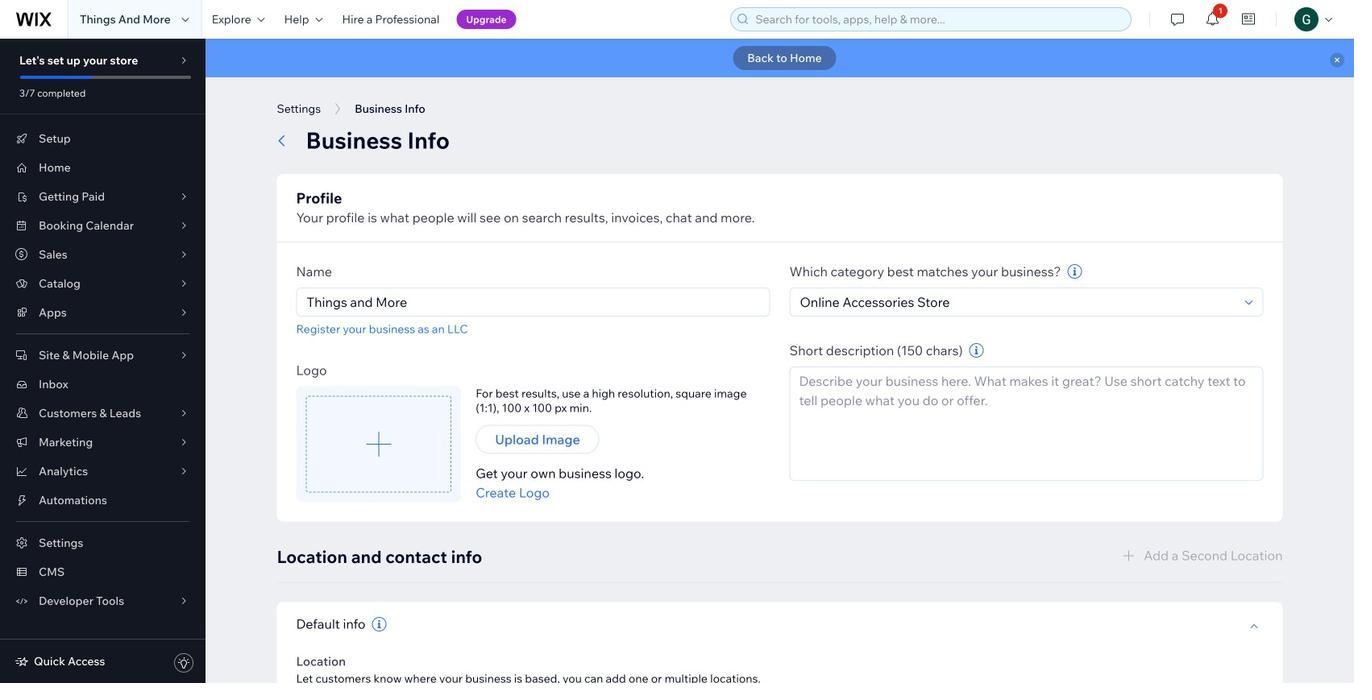 Task type: locate. For each thing, give the bounding box(es) containing it.
alert
[[206, 39, 1355, 77]]



Task type: vqa. For each thing, say whether or not it's contained in the screenshot.
Quick
no



Task type: describe. For each thing, give the bounding box(es) containing it.
Enter your business or website type field
[[795, 289, 1240, 316]]

Type your business name (e.g., Amy's Shoes) field
[[302, 289, 765, 316]]

Search for tools, apps, help & more... field
[[751, 8, 1127, 31]]

Describe your business here. What makes it great? Use short catchy text to tell people what you do or offer. text field
[[790, 367, 1264, 481]]

sidebar element
[[0, 39, 206, 684]]



